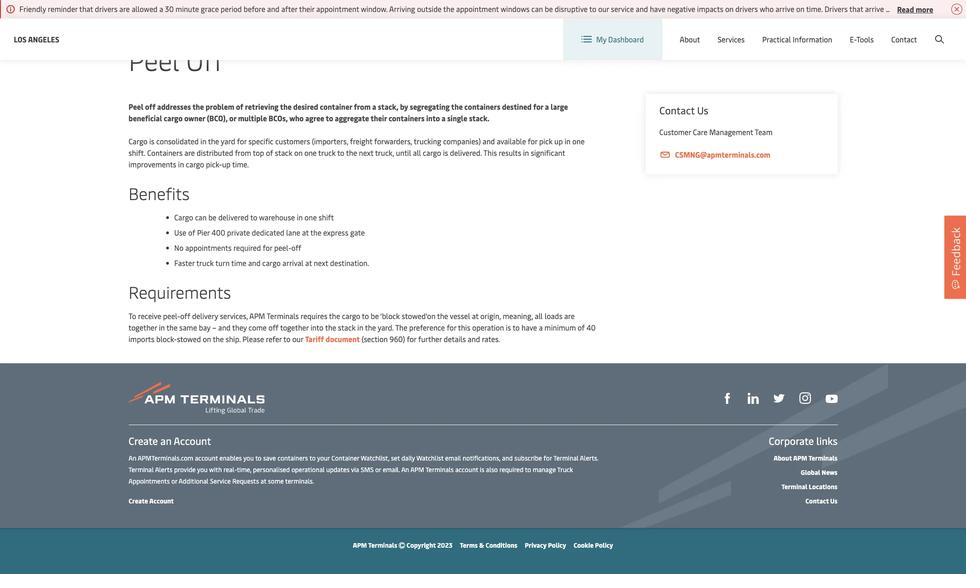 Task type: describe. For each thing, give the bounding box(es) containing it.
truck inside cargo is consolidated in the yard for specific customers (importers, freight forwarders, trucking companies) and available for pick up in one shift. containers are distributed from top of stack on one truck to the next truck, until all cargo is delivered. this results in significant improvements in cargo pick-up time.
[[318, 148, 336, 158]]

destination.
[[330, 258, 369, 268]]

2 vertical spatial contact
[[806, 497, 829, 506]]

yard. the
[[378, 323, 408, 333]]

in up lane
[[297, 212, 303, 223]]

requirements
[[129, 281, 231, 303]]

a left the large
[[545, 102, 549, 112]]

is up containers at top
[[149, 136, 155, 146]]

0 horizontal spatial or
[[171, 477, 177, 486]]

destined
[[502, 102, 532, 112]]

960)
[[390, 334, 405, 344]]

2 horizontal spatial their
[[912, 4, 928, 14]]

results
[[499, 148, 522, 158]]

is inside to receive peel-off delivery services, apm terminals requires the cargo to be 'block stowed'on the vessel at origin, meaning, all loads are together in the same bay – and they come off together into the stack in the yard. the preference for this operation is to have a minimum of 40 imports block-stowed on the ship. please refer to our
[[506, 323, 511, 333]]

into for the
[[311, 323, 324, 333]]

0 vertical spatial are
[[119, 4, 130, 14]]

terminals left ⓒ
[[368, 542, 397, 550]]

(bco),
[[207, 113, 228, 123]]

create for create account
[[129, 497, 148, 506]]

they
[[232, 323, 247, 333]]

available
[[497, 136, 526, 146]]

windows
[[501, 4, 530, 14]]

0 horizontal spatial an
[[129, 454, 136, 463]]

0 horizontal spatial up
[[222, 159, 231, 169]]

1 drivers from the left
[[95, 4, 118, 14]]

global news
[[801, 469, 838, 477]]

1 vertical spatial account
[[174, 435, 211, 448]]

for right yard
[[237, 136, 247, 146]]

container
[[320, 102, 352, 112]]

containers inside an apmterminals.com account enables you to save containers to your container watchlist, set daily watchlist email notifications, and subscribe for terminal alerts. terminal alerts provide you with real-time, personalised operational updates via sms or email. an apm terminals account is also required to manage truck appointments or additional service requests at some terminals.
[[278, 454, 308, 463]]

cookie policy link
[[574, 542, 613, 550]]

have inside to receive peel-off delivery services, apm terminals requires the cargo to be 'block stowed'on the vessel at origin, meaning, all loads are together in the same bay – and they come off together into the stack in the yard. the preference for this operation is to have a minimum of 40 imports block-stowed on the ship. please refer to our
[[522, 323, 537, 333]]

apm down corporate links
[[794, 454, 808, 463]]

notifications,
[[463, 454, 501, 463]]

trucking
[[414, 136, 441, 146]]

peel off
[[129, 42, 224, 78]]

truck,
[[375, 148, 394, 158]]

at right the "arrival"
[[305, 258, 312, 268]]

>
[[167, 12, 170, 21]]

to left the save
[[255, 454, 262, 463]]

allowed
[[132, 4, 158, 14]]

shift.
[[129, 148, 145, 158]]

an apmterminals.com account enables you to save containers to your container watchlist, set daily watchlist email notifications, and subscribe for terminal alerts. terminal alerts provide you with real-time, personalised operational updates via sms or email. an apm terminals account is also required to manage truck appointments or additional service requests at some terminals.
[[129, 454, 599, 486]]

1 vertical spatial off
[[186, 42, 224, 78]]

0 vertical spatial peel
[[172, 12, 184, 21]]

container
[[332, 454, 359, 463]]

and inside an apmterminals.com account enables you to save containers to your container watchlist, set daily watchlist email notifications, and subscribe for terminal alerts. terminal alerts provide you with real-time, personalised operational updates via sms or email. an apm terminals account is also required to manage truck appointments or additional service requests at some terminals.
[[502, 454, 513, 463]]

stack inside cargo is consolidated in the yard for specific customers (importers, freight forwarders, trucking companies) and available for pick up in one shift. containers are distributed from top of stack on one truck to the next truck, until all cargo is delivered. this results in significant improvements in cargo pick-up time.
[[275, 148, 293, 158]]

apmt footer logo image
[[129, 382, 264, 415]]

corporate links
[[769, 435, 838, 448]]

single
[[447, 113, 468, 123]]

ⓒ
[[399, 542, 405, 550]]

multiple
[[238, 113, 267, 123]]

and right time
[[248, 258, 261, 268]]

preference
[[409, 323, 445, 333]]

–
[[212, 323, 217, 333]]

forwarders,
[[374, 136, 412, 146]]

a left stack, on the top of page
[[372, 102, 376, 112]]

1 vertical spatial one
[[304, 148, 317, 158]]

1 horizontal spatial account
[[455, 466, 478, 475]]

additional
[[179, 477, 209, 486]]

1 vertical spatial be
[[208, 212, 217, 223]]

off down lane
[[291, 243, 302, 253]]

their inside peel off addresses the problem of retrieving the desired container from a stack, by segregating the containers destined for a large beneficial cargo owner (bco), or multiple bcos, who agree to aggregate their containers into a single stack.
[[371, 113, 387, 123]]

in up distributed
[[201, 136, 207, 146]]

0 horizontal spatial can
[[195, 212, 207, 223]]

privacy policy
[[525, 542, 566, 550]]

appointmen
[[930, 4, 966, 14]]

from inside peel off addresses the problem of retrieving the desired container from a stack, by segregating the containers destined for a large beneficial cargo owner (bco), or multiple bcos, who agree to aggregate their containers into a single stack.
[[354, 102, 371, 112]]

loads
[[545, 311, 563, 321]]

segregating
[[410, 102, 450, 112]]

facebook image
[[722, 394, 733, 405]]

care
[[693, 127, 708, 137]]

2 that from the left
[[850, 4, 864, 14]]

our inside to receive peel-off delivery services, apm terminals requires the cargo to be 'block stowed'on the vessel at origin, meaning, all loads are together in the same bay – and they come off together into the stack in the yard. the preference for this operation is to have a minimum of 40 imports block-stowed on the ship. please refer to our
[[292, 334, 303, 344]]

0 vertical spatial our
[[598, 4, 609, 14]]

lane
[[286, 228, 300, 238]]

distributed
[[197, 148, 233, 158]]

1 arrive from the left
[[776, 4, 795, 14]]

0 vertical spatial who
[[760, 4, 774, 14]]

2 outside from the left
[[886, 4, 911, 14]]

for down dedicated
[[263, 243, 272, 253]]

0 vertical spatial up
[[555, 136, 563, 146]]

1 horizontal spatial have
[[650, 4, 666, 14]]

2 vertical spatial account
[[149, 497, 174, 506]]

about apm terminals link
[[774, 454, 838, 463]]

(section
[[362, 334, 388, 344]]

0 horizontal spatial los angeles link
[[14, 33, 59, 45]]

faster
[[174, 258, 195, 268]]

time
[[231, 258, 246, 268]]

no
[[174, 243, 184, 253]]

twitter image
[[774, 394, 785, 405]]

0 vertical spatial be
[[545, 4, 553, 14]]

contact button
[[892, 18, 918, 60]]

create account link
[[129, 497, 174, 506]]

document
[[326, 334, 360, 344]]

personalised
[[253, 466, 290, 475]]

and right service
[[636, 4, 648, 14]]

is down companies)
[[443, 148, 448, 158]]

1 vertical spatial truck
[[196, 258, 214, 268]]

switch location
[[707, 27, 759, 37]]

origin,
[[481, 311, 501, 321]]

shape link
[[722, 392, 733, 405]]

1 vertical spatial contact
[[660, 103, 695, 117]]

and left 'after'
[[267, 4, 280, 14]]

1 outside from the left
[[417, 4, 442, 14]]

of right use at the left of the page
[[188, 228, 195, 238]]

angeles for los angeles
[[28, 34, 59, 44]]

is inside an apmterminals.com account enables you to save containers to your container watchlist, set daily watchlist email notifications, and subscribe for terminal alerts. terminal alerts provide you with real-time, personalised operational updates via sms or email. an apm terminals account is also required to manage truck appointments or additional service requests at some terminals.
[[480, 466, 485, 475]]

cargo left pick-
[[186, 159, 204, 169]]

1 vertical spatial you
[[197, 466, 208, 475]]

this
[[458, 323, 471, 333]]

real-
[[223, 466, 237, 475]]

global for global menu
[[788, 27, 810, 37]]

customer
[[660, 127, 691, 137]]

and down "this"
[[468, 334, 480, 344]]

1 vertical spatial next
[[314, 258, 328, 268]]

dedicated
[[252, 228, 284, 238]]

ship.
[[226, 334, 241, 344]]

enables
[[220, 454, 242, 463]]

global menu button
[[768, 18, 840, 46]]

are inside to receive peel-off delivery services, apm terminals requires the cargo to be 'block stowed'on the vessel at origin, meaning, all loads are together in the same bay – and they come off together into the stack in the yard. the preference for this operation is to have a minimum of 40 imports block-stowed on the ship. please refer to our
[[564, 311, 575, 321]]

in up block-
[[159, 323, 165, 333]]

linkedin image
[[748, 394, 759, 405]]

bcos,
[[269, 113, 288, 123]]

0 vertical spatial you
[[243, 454, 254, 463]]

30
[[165, 4, 174, 14]]

team
[[755, 127, 773, 137]]

1 together from the left
[[129, 323, 157, 333]]

requests
[[232, 477, 259, 486]]

further
[[418, 334, 442, 344]]

minimum
[[545, 323, 576, 333]]

tariff document (section 960) for further details and rates.
[[305, 334, 500, 344]]

off up refer
[[269, 323, 279, 333]]

terminals inside an apmterminals.com account enables you to save containers to your container watchlist, set daily watchlist email notifications, and subscribe for terminal alerts. terminal alerts provide you with real-time, personalised operational updates via sms or email. an apm terminals account is also required to manage truck appointments or additional service requests at some terminals.
[[426, 466, 454, 475]]

in up (section on the left bottom of page
[[358, 323, 364, 333]]

large
[[551, 102, 568, 112]]

policy for cookie policy
[[595, 542, 613, 550]]

yard
[[221, 136, 235, 146]]

instagram image
[[800, 393, 811, 405]]

bay
[[199, 323, 211, 333]]

to right refer
[[284, 334, 291, 344]]

privacy policy link
[[525, 542, 566, 550]]

private
[[227, 228, 250, 238]]

a left 30
[[159, 4, 163, 14]]

pier
[[197, 228, 210, 238]]

e-tools
[[850, 34, 874, 44]]

to down meaning,
[[513, 323, 520, 333]]

in right the results
[[523, 148, 529, 158]]

1 vertical spatial terminal
[[129, 466, 154, 475]]

are inside cargo is consolidated in the yard for specific customers (importers, freight forwarders, trucking companies) and available for pick up in one shift. containers are distributed from top of stack on one truck to the next truck, until all cargo is delivered. this results in significant improvements in cargo pick-up time.
[[184, 148, 195, 158]]

please
[[243, 334, 264, 344]]

youtube image
[[826, 395, 838, 404]]

0 vertical spatial off
[[186, 12, 195, 21]]

required inside an apmterminals.com account enables you to save containers to your container watchlist, set daily watchlist email notifications, and subscribe for terminal alerts. terminal alerts provide you with real-time, personalised operational updates via sms or email. an apm terminals account is also required to manage truck appointments or additional service requests at some terminals.
[[500, 466, 524, 475]]

via
[[351, 466, 359, 475]]

create an account
[[129, 435, 211, 448]]

off inside peel off addresses the problem of retrieving the desired container from a stack, by segregating the containers destined for a large beneficial cargo owner (bco), or multiple bcos, who agree to aggregate their containers into a single stack.
[[145, 102, 156, 112]]

0 vertical spatial required
[[234, 243, 261, 253]]

dashboard
[[609, 34, 644, 44]]

about for about apm terminals
[[774, 454, 792, 463]]

containers
[[147, 148, 183, 158]]

in right pick
[[565, 136, 571, 146]]

friendly
[[19, 4, 46, 14]]

all inside cargo is consolidated in the yard for specific customers (importers, freight forwarders, trucking companies) and available for pick up in one shift. containers are distributed from top of stack on one truck to the next truck, until all cargo is delivered. this results in significant improvements in cargo pick-up time.
[[413, 148, 421, 158]]

delivery
[[192, 311, 218, 321]]

requires
[[301, 311, 328, 321]]

location
[[730, 27, 759, 37]]

to right delivered
[[250, 212, 257, 223]]

window.
[[361, 4, 388, 14]]

customer care management team
[[660, 127, 773, 137]]

to right the disruptive
[[590, 4, 597, 14]]



Task type: vqa. For each thing, say whether or not it's contained in the screenshot.
attend a S.T.E.P. class LINK
no



Task type: locate. For each thing, give the bounding box(es) containing it.
one down the customers
[[304, 148, 317, 158]]

1 horizontal spatial or
[[229, 113, 236, 123]]

impacts
[[697, 4, 724, 14]]

of inside peel off addresses the problem of retrieving the desired container from a stack, by segregating the containers destined for a large beneficial cargo owner (bco), or multiple bcos, who agree to aggregate their containers into a single stack.
[[236, 102, 243, 112]]

2 arrive from the left
[[865, 4, 884, 14]]

about for about
[[680, 34, 700, 44]]

terminals
[[267, 311, 299, 321], [809, 454, 838, 463], [426, 466, 454, 475], [368, 542, 397, 550]]

1 horizontal spatial next
[[359, 148, 374, 158]]

1 vertical spatial los angeles link
[[14, 33, 59, 45]]

be up 400
[[208, 212, 217, 223]]

0 horizontal spatial containers
[[278, 454, 308, 463]]

to
[[590, 4, 597, 14], [326, 113, 333, 123], [337, 148, 345, 158], [250, 212, 257, 223], [362, 311, 369, 321], [513, 323, 520, 333], [284, 334, 291, 344], [255, 454, 262, 463], [310, 454, 316, 463], [525, 466, 531, 475]]

0 vertical spatial create
[[899, 27, 920, 37]]

of inside to receive peel-off delivery services, apm terminals requires the cargo to be 'block stowed'on the vessel at origin, meaning, all loads are together in the same bay – and they come off together into the stack in the yard. the preference for this operation is to have a minimum of 40 imports block-stowed on the ship. please refer to our
[[578, 323, 585, 333]]

containers up stack.
[[465, 102, 501, 112]]

peel- up the 'same'
[[163, 311, 180, 321]]

and inside cargo is consolidated in the yard for specific customers (importers, freight forwarders, trucking companies) and available for pick up in one shift. containers are distributed from top of stack on one truck to the next truck, until all cargo is delivered. this results in significant improvements in cargo pick-up time.
[[483, 136, 495, 146]]

one
[[573, 136, 585, 146], [304, 148, 317, 158], [305, 212, 317, 223]]

0 horizontal spatial drivers
[[95, 4, 118, 14]]

1 horizontal spatial angeles
[[140, 12, 163, 21]]

have left negative
[[650, 4, 666, 14]]

create
[[899, 27, 920, 37], [129, 435, 158, 448], [129, 497, 148, 506]]

tariff
[[305, 334, 324, 344]]

terminals up global news
[[809, 454, 838, 463]]

be
[[545, 4, 553, 14], [208, 212, 217, 223], [371, 311, 379, 321]]

peel right '>' on the left of the page
[[172, 12, 184, 21]]

be left the disruptive
[[545, 4, 553, 14]]

consolidated
[[156, 136, 199, 146]]

1 vertical spatial contact us
[[806, 497, 838, 506]]

los for los angeles > peel off
[[129, 12, 139, 21]]

angeles inside los angeles link
[[28, 34, 59, 44]]

contact us down locations
[[806, 497, 838, 506]]

apm inside to receive peel-off delivery services, apm terminals requires the cargo to be 'block stowed'on the vessel at origin, meaning, all loads are together in the same bay – and they come off together into the stack in the yard. the preference for this operation is to have a minimum of 40 imports block-stowed on the ship. please refer to our
[[249, 311, 265, 321]]

1 vertical spatial into
[[311, 323, 324, 333]]

on right impacts
[[726, 4, 734, 14]]

on inside to receive peel-off delivery services, apm terminals requires the cargo to be 'block stowed'on the vessel at origin, meaning, all loads are together in the same bay – and they come off together into the stack in the yard. the preference for this operation is to have a minimum of 40 imports block-stowed on the ship. please refer to our
[[203, 334, 211, 344]]

can
[[532, 4, 543, 14], [195, 212, 207, 223]]

all left loads
[[535, 311, 543, 321]]

2 horizontal spatial or
[[375, 466, 381, 475]]

about button
[[680, 18, 700, 60]]

cargo down trucking
[[423, 148, 441, 158]]

0 vertical spatial contact us
[[660, 103, 709, 117]]

contact us link
[[806, 497, 838, 506]]

0 horizontal spatial appointment
[[316, 4, 359, 14]]

links
[[817, 435, 838, 448]]

refer
[[266, 334, 282, 344]]

to down subscribe
[[525, 466, 531, 475]]

all inside to receive peel-off delivery services, apm terminals requires the cargo to be 'block stowed'on the vessel at origin, meaning, all loads are together in the same bay – and they come off together into the stack in the yard. the preference for this operation is to have a minimum of 40 imports block-stowed on the ship. please refer to our
[[535, 311, 543, 321]]

us up care
[[697, 103, 709, 117]]

1 horizontal spatial us
[[831, 497, 838, 506]]

2 together from the left
[[280, 323, 309, 333]]

of inside cargo is consolidated in the yard for specific customers (importers, freight forwarders, trucking companies) and available for pick up in one shift. containers are distributed from top of stack on one truck to the next truck, until all cargo is delivered. this results in significant improvements in cargo pick-up time.
[[266, 148, 273, 158]]

0 vertical spatial angeles
[[140, 12, 163, 21]]

1 vertical spatial can
[[195, 212, 207, 223]]

los for los angeles
[[14, 34, 27, 44]]

outside right 'arriving'
[[417, 4, 442, 14]]

0 horizontal spatial angeles
[[28, 34, 59, 44]]

for up "details"
[[447, 323, 457, 333]]

a left "single"
[[442, 113, 446, 123]]

cargo inside peel off addresses the problem of retrieving the desired container from a stack, by segregating the containers destined for a large beneficial cargo owner (bco), or multiple bcos, who agree to aggregate their containers into a single stack.
[[164, 113, 183, 123]]

up right pick
[[555, 136, 563, 146]]

for inside an apmterminals.com account enables you to save containers to your container watchlist, set daily watchlist email notifications, and subscribe for terminal alerts. terminal alerts provide you with real-time, personalised operational updates via sms or email. an apm terminals account is also required to manage truck appointments or additional service requests at some terminals.
[[544, 454, 552, 463]]

and left subscribe
[[502, 454, 513, 463]]

up
[[555, 136, 563, 146], [222, 159, 231, 169]]

0 vertical spatial los angeles link
[[129, 12, 163, 21]]

together
[[129, 323, 157, 333], [280, 323, 309, 333]]

los inside los angeles link
[[14, 34, 27, 44]]

1 vertical spatial angeles
[[28, 34, 59, 44]]

appointments
[[185, 243, 232, 253]]

are up minimum
[[564, 311, 575, 321]]

1 horizontal spatial containers
[[389, 113, 425, 123]]

0 horizontal spatial are
[[119, 4, 130, 14]]

account down email
[[455, 466, 478, 475]]

2 appointment from the left
[[456, 4, 499, 14]]

cargo down addresses on the top left
[[164, 113, 183, 123]]

alerts.
[[580, 454, 599, 463]]

are down consolidated
[[184, 148, 195, 158]]

into up tariff
[[311, 323, 324, 333]]

containers down by
[[389, 113, 425, 123]]

who down desired
[[289, 113, 304, 123]]

stack down the customers
[[275, 148, 293, 158]]

who
[[760, 4, 774, 14], [289, 113, 304, 123]]

0 vertical spatial one
[[573, 136, 585, 146]]

an down daily
[[401, 466, 409, 475]]

1 horizontal spatial all
[[535, 311, 543, 321]]

0 vertical spatial terminal
[[554, 454, 579, 463]]

read more
[[898, 4, 934, 14]]

global
[[788, 27, 810, 37], [801, 469, 821, 477]]

to receive peel-off delivery services, apm terminals requires the cargo to be 'block stowed'on the vessel at origin, meaning, all loads are together in the same bay – and they come off together into the stack in the yard. the preference for this operation is to have a minimum of 40 imports block-stowed on the ship. please refer to our
[[129, 311, 596, 344]]

stowed
[[177, 334, 201, 344]]

0 horizontal spatial who
[[289, 113, 304, 123]]

that right 'drivers'
[[850, 4, 864, 14]]

terminal locations link
[[782, 483, 838, 492]]

1 vertical spatial our
[[292, 334, 303, 344]]

up down distributed
[[222, 159, 231, 169]]

apm down daily
[[411, 466, 424, 475]]

gate
[[350, 228, 365, 238]]

our left tariff
[[292, 334, 303, 344]]

to inside cargo is consolidated in the yard for specific customers (importers, freight forwarders, trucking companies) and available for pick up in one shift. containers are distributed from top of stack on one truck to the next truck, until all cargo is delivered. this results in significant improvements in cargo pick-up time.
[[337, 148, 345, 158]]

0 vertical spatial containers
[[465, 102, 501, 112]]

practical information button
[[763, 18, 833, 60]]

0 horizontal spatial you
[[197, 466, 208, 475]]

practical
[[763, 34, 791, 44]]

you up time, in the left bottom of the page
[[243, 454, 254, 463]]

from up the aggregate
[[354, 102, 371, 112]]

los angeles link left '>' on the left of the page
[[129, 12, 163, 21]]

2 drivers from the left
[[736, 4, 758, 14]]

1 horizontal spatial who
[[760, 4, 774, 14]]

on up global menu button
[[797, 4, 805, 14]]

terminals inside to receive peel-off delivery services, apm terminals requires the cargo to be 'block stowed'on the vessel at origin, meaning, all loads are together in the same bay – and they come off together into the stack in the yard. the preference for this operation is to have a minimum of 40 imports block-stowed on the ship. please refer to our
[[267, 311, 299, 321]]

apm inside an apmterminals.com account enables you to save containers to your container watchlist, set daily watchlist email notifications, and subscribe for terminal alerts. terminal alerts provide you with real-time, personalised operational updates via sms or email. an apm terminals account is also required to manage truck appointments or additional service requests at some terminals.
[[411, 466, 424, 475]]

cargo left the "arrival"
[[262, 258, 281, 268]]

los
[[129, 12, 139, 21], [14, 34, 27, 44]]

off up the 'same'
[[180, 311, 190, 321]]

terminal locations
[[782, 483, 838, 492]]

and up this
[[483, 136, 495, 146]]

in down containers at top
[[178, 159, 184, 169]]

feedback
[[948, 227, 964, 276]]

0 horizontal spatial contact
[[660, 103, 695, 117]]

terminal
[[554, 454, 579, 463], [129, 466, 154, 475], [782, 483, 808, 492]]

0 vertical spatial cargo
[[129, 136, 148, 146]]

2 policy from the left
[[595, 542, 613, 550]]

2 horizontal spatial terminal
[[782, 483, 808, 492]]

can up 'pier'
[[195, 212, 207, 223]]

time. down yard
[[232, 159, 249, 169]]

0 horizontal spatial contact us
[[660, 103, 709, 117]]

cargo for cargo is consolidated in the yard for specific customers (importers, freight forwarders, trucking companies) and available for pick up in one shift. containers are distributed from top of stack on one truck to the next truck, until all cargo is delivered. this results in significant improvements in cargo pick-up time.
[[129, 136, 148, 146]]

cargo up the 'document'
[[342, 311, 360, 321]]

terms & conditions link
[[460, 542, 518, 550]]

policy right cookie
[[595, 542, 613, 550]]

required right the also
[[500, 466, 524, 475]]

into inside peel off addresses the problem of retrieving the desired container from a stack, by segregating the containers destined for a large beneficial cargo owner (bco), or multiple bcos, who agree to aggregate their containers into a single stack.
[[426, 113, 440, 123]]

peel off addresses the problem of retrieving the desired container from a stack, by segregating the containers destined for a large beneficial cargo owner (bco), or multiple bcos, who agree to aggregate their containers into a single stack.
[[129, 102, 568, 123]]

your
[[317, 454, 330, 463]]

no appointments required for peel-off
[[174, 243, 302, 253]]

of
[[236, 102, 243, 112], [266, 148, 273, 158], [188, 228, 195, 238], [578, 323, 585, 333]]

truck
[[557, 466, 573, 475]]

for
[[533, 102, 544, 112], [237, 136, 247, 146], [528, 136, 538, 146], [263, 243, 272, 253], [447, 323, 457, 333], [407, 334, 417, 344], [544, 454, 552, 463]]

2 vertical spatial terminal
[[782, 483, 808, 492]]

create for create an account
[[129, 435, 158, 448]]

by
[[400, 102, 408, 112]]

tools
[[857, 34, 874, 44]]

0 horizontal spatial peel-
[[163, 311, 180, 321]]

create down 'appointments'
[[129, 497, 148, 506]]

0 vertical spatial truck
[[318, 148, 336, 158]]

0 vertical spatial or
[[229, 113, 236, 123]]

cookie
[[574, 542, 594, 550]]

0 vertical spatial time.
[[807, 4, 823, 14]]

cargo inside cargo is consolidated in the yard for specific customers (importers, freight forwarders, trucking companies) and available for pick up in one shift. containers are distributed from top of stack on one truck to the next truck, until all cargo is delivered. this results in significant improvements in cargo pick-up time.
[[129, 136, 148, 146]]

cookie policy
[[574, 542, 613, 550]]

you left with
[[197, 466, 208, 475]]

1 vertical spatial who
[[289, 113, 304, 123]]

0 vertical spatial an
[[129, 454, 136, 463]]

or right (bco),
[[229, 113, 236, 123]]

peel inside peel off addresses the problem of retrieving the desired container from a stack, by segregating the containers destined for a large beneficial cargo owner (bco), or multiple bcos, who agree to aggregate their containers into a single stack.
[[129, 102, 143, 112]]

global news link
[[801, 469, 838, 477]]

1 horizontal spatial are
[[184, 148, 195, 158]]

1 appointment from the left
[[316, 4, 359, 14]]

global inside button
[[788, 27, 810, 37]]

to
[[129, 311, 136, 321]]

drivers up location
[[736, 4, 758, 14]]

&
[[479, 542, 484, 550]]

la orange image
[[0, 0, 966, 8]]

of left 40
[[578, 323, 585, 333]]

us down locations
[[831, 497, 838, 506]]

are
[[119, 4, 130, 14], [184, 148, 195, 158], [564, 311, 575, 321]]

cargo inside to receive peel-off delivery services, apm terminals requires the cargo to be 'block stowed'on the vessel at origin, meaning, all loads are together in the same bay – and they come off together into the stack in the yard. the preference for this operation is to have a minimum of 40 imports block-stowed on the ship. please refer to our
[[342, 311, 360, 321]]

policy right privacy
[[548, 542, 566, 550]]

from
[[354, 102, 371, 112], [235, 148, 251, 158]]

watchlist,
[[361, 454, 390, 463]]

on down the customers
[[294, 148, 303, 158]]

vessel
[[450, 311, 470, 321]]

1 horizontal spatial terminal
[[554, 454, 579, 463]]

0 vertical spatial peel-
[[274, 243, 292, 253]]

details
[[444, 334, 466, 344]]

sms
[[361, 466, 374, 475]]

login / create account
[[874, 27, 949, 37]]

their right 'after'
[[299, 4, 315, 14]]

to left 'your'
[[310, 454, 316, 463]]

time. left 'drivers'
[[807, 4, 823, 14]]

in
[[201, 136, 207, 146], [565, 136, 571, 146], [523, 148, 529, 158], [178, 159, 184, 169], [297, 212, 303, 223], [159, 323, 165, 333], [358, 323, 364, 333]]

time,
[[237, 466, 252, 475]]

2 horizontal spatial contact
[[892, 34, 918, 44]]

or right sms on the bottom left
[[375, 466, 381, 475]]

account
[[195, 454, 218, 463], [455, 466, 478, 475]]

from inside cargo is consolidated in the yard for specific customers (importers, freight forwarders, trucking companies) and available for pick up in one shift. containers are distributed from top of stack on one truck to the next truck, until all cargo is delivered. this results in significant improvements in cargo pick-up time.
[[235, 148, 251, 158]]

peel up 'beneficial'
[[129, 102, 143, 112]]

drivers
[[825, 4, 848, 14]]

that right reminder
[[79, 4, 93, 14]]

and inside to receive peel-off delivery services, apm terminals requires the cargo to be 'block stowed'on the vessel at origin, meaning, all loads are together in the same bay – and they come off together into the stack in the yard. the preference for this operation is to have a minimum of 40 imports block-stowed on the ship. please refer to our
[[218, 323, 231, 333]]

about down corporate
[[774, 454, 792, 463]]

1 horizontal spatial required
[[500, 466, 524, 475]]

1 vertical spatial all
[[535, 311, 543, 321]]

peel
[[172, 12, 184, 21], [129, 42, 179, 78], [129, 102, 143, 112]]

1 vertical spatial us
[[831, 497, 838, 506]]

terminal down global news link
[[782, 483, 808, 492]]

at right lane
[[302, 228, 309, 238]]

0 vertical spatial can
[[532, 4, 543, 14]]

are left allowed
[[119, 4, 130, 14]]

at left some
[[261, 477, 267, 486]]

cargo up use at the left of the page
[[174, 212, 193, 223]]

at inside an apmterminals.com account enables you to save containers to your container watchlist, set daily watchlist email notifications, and subscribe for terminal alerts. terminal alerts provide you with real-time, personalised operational updates via sms or email. an apm terminals account is also required to manage truck appointments or additional service requests at some terminals.
[[261, 477, 267, 486]]

a inside to receive peel-off delivery services, apm terminals requires the cargo to be 'block stowed'on the vessel at origin, meaning, all loads are together in the same bay – and they come off together into the stack in the yard. the preference for this operation is to have a minimum of 40 imports block-stowed on the ship. please refer to our
[[539, 323, 543, 333]]

operation
[[472, 323, 504, 333]]

required
[[234, 243, 261, 253], [500, 466, 524, 475]]

0 horizontal spatial next
[[314, 258, 328, 268]]

0 horizontal spatial cargo
[[129, 136, 148, 146]]

angeles down friendly
[[28, 34, 59, 44]]

1 vertical spatial stack
[[338, 323, 356, 333]]

next inside cargo is consolidated in the yard for specific customers (importers, freight forwarders, trucking companies) and available for pick up in one shift. containers are distributed from top of stack on one truck to the next truck, until all cargo is delivered. this results in significant improvements in cargo pick-up time.
[[359, 148, 374, 158]]

1 vertical spatial up
[[222, 159, 231, 169]]

0 horizontal spatial be
[[208, 212, 217, 223]]

their
[[299, 4, 315, 14], [912, 4, 928, 14], [371, 113, 387, 123]]

1 vertical spatial peel-
[[163, 311, 180, 321]]

shift
[[319, 212, 334, 223]]

close alert image
[[952, 4, 963, 15]]

0 horizontal spatial arrive
[[776, 4, 795, 14]]

1 vertical spatial global
[[801, 469, 821, 477]]

0 vertical spatial account
[[922, 27, 949, 37]]

block-
[[156, 334, 177, 344]]

1 that from the left
[[79, 4, 93, 14]]

about left switch
[[680, 34, 700, 44]]

us
[[697, 103, 709, 117], [831, 497, 838, 506]]

into for a
[[426, 113, 440, 123]]

together up imports on the bottom of the page
[[129, 323, 157, 333]]

global for global news
[[801, 469, 821, 477]]

1 horizontal spatial stack
[[338, 323, 356, 333]]

stack inside to receive peel-off delivery services, apm terminals requires the cargo to be 'block stowed'on the vessel at origin, meaning, all loads are together in the same bay – and they come off together into the stack in the yard. the preference for this operation is to have a minimum of 40 imports block-stowed on the ship. please refer to our
[[338, 323, 356, 333]]

same
[[179, 323, 197, 333]]

csmng@apmterminals.com
[[675, 150, 771, 160]]

set
[[391, 454, 400, 463]]

outside up /
[[886, 4, 911, 14]]

into inside to receive peel-off delivery services, apm terminals requires the cargo to be 'block stowed'on the vessel at origin, meaning, all loads are together in the same bay – and they come off together into the stack in the yard. the preference for this operation is to have a minimum of 40 imports block-stowed on the ship. please refer to our
[[311, 323, 324, 333]]

cargo up shift.
[[129, 136, 148, 146]]

1 vertical spatial peel
[[129, 42, 179, 78]]

0 horizontal spatial outside
[[417, 4, 442, 14]]

angeles for los angeles > peel off
[[140, 12, 163, 21]]

contact
[[892, 34, 918, 44], [660, 103, 695, 117], [806, 497, 829, 506]]

on inside cargo is consolidated in the yard for specific customers (importers, freight forwarders, trucking companies) and available for pick up in one shift. containers are distributed from top of stack on one truck to the next truck, until all cargo is delivered. this results in significant improvements in cargo pick-up time.
[[294, 148, 303, 158]]

1 horizontal spatial up
[[555, 136, 563, 146]]

to inside peel off addresses the problem of retrieving the desired container from a stack, by segregating the containers destined for a large beneficial cargo owner (bco), or multiple bcos, who agree to aggregate their containers into a single stack.
[[326, 113, 333, 123]]

0 horizontal spatial time.
[[232, 159, 249, 169]]

0 horizontal spatial account
[[195, 454, 218, 463]]

1 horizontal spatial about
[[774, 454, 792, 463]]

peel- inside to receive peel-off delivery services, apm terminals requires the cargo to be 'block stowed'on the vessel at origin, meaning, all loads are together in the same bay – and they come off together into the stack in the yard. the preference for this operation is to have a minimum of 40 imports block-stowed on the ship. please refer to our
[[163, 311, 180, 321]]

operational
[[292, 466, 325, 475]]

2 vertical spatial create
[[129, 497, 148, 506]]

all right until
[[413, 148, 421, 158]]

1 horizontal spatial an
[[401, 466, 409, 475]]

to down (importers,
[[337, 148, 345, 158]]

account down 'appointments'
[[149, 497, 174, 506]]

0 horizontal spatial terminal
[[129, 466, 154, 475]]

or inside peel off addresses the problem of retrieving the desired container from a stack, by segregating the containers destined for a large beneficial cargo owner (bco), or multiple bcos, who agree to aggregate their containers into a single stack.
[[229, 113, 236, 123]]

at inside to receive peel-off delivery services, apm terminals requires the cargo to be 'block stowed'on the vessel at origin, meaning, all loads are together in the same bay – and they come off together into the stack in the yard. the preference for this operation is to have a minimum of 40 imports block-stowed on the ship. please refer to our
[[472, 311, 479, 321]]

next down the freight
[[359, 148, 374, 158]]

0 horizontal spatial together
[[129, 323, 157, 333]]

0 vertical spatial us
[[697, 103, 709, 117]]

1 vertical spatial account
[[455, 466, 478, 475]]

peel for off
[[129, 42, 179, 78]]

1 horizontal spatial contact us
[[806, 497, 838, 506]]

1 horizontal spatial outside
[[886, 4, 911, 14]]

services button
[[718, 18, 745, 60]]

after
[[281, 4, 298, 14]]

1 horizontal spatial together
[[280, 323, 309, 333]]

1 horizontal spatial appointment
[[456, 4, 499, 14]]

use of pier 400 private dedicated lane at the express gate
[[174, 228, 365, 238]]

into down segregating at the top of page
[[426, 113, 440, 123]]

create left an
[[129, 435, 158, 448]]

1 horizontal spatial into
[[426, 113, 440, 123]]

0 vertical spatial los
[[129, 12, 139, 21]]

0 vertical spatial all
[[413, 148, 421, 158]]

2 vertical spatial one
[[305, 212, 317, 223]]

linkedin__x28_alt_x29__3_ link
[[748, 392, 759, 405]]

0 horizontal spatial los
[[14, 34, 27, 44]]

arrive
[[776, 4, 795, 14], [865, 4, 884, 14]]

0 horizontal spatial our
[[292, 334, 303, 344]]

1 vertical spatial cargo
[[174, 212, 193, 223]]

apm left ⓒ
[[353, 542, 367, 550]]

0 vertical spatial contact
[[892, 34, 918, 44]]

provide
[[174, 466, 196, 475]]

time. inside cargo is consolidated in the yard for specific customers (importers, freight forwarders, trucking companies) and available for pick up in one shift. containers are distributed from top of stack on one truck to the next truck, until all cargo is delivered. this results in significant improvements in cargo pick-up time.
[[232, 159, 249, 169]]

management
[[710, 127, 754, 137]]

one left shift
[[305, 212, 317, 223]]

los left '>' on the left of the page
[[129, 12, 139, 21]]

for right 960)
[[407, 334, 417, 344]]

disruptive
[[555, 4, 588, 14]]

be inside to receive peel-off delivery services, apm terminals requires the cargo to be 'block stowed'on the vessel at origin, meaning, all loads are together in the same bay – and they come off together into the stack in the yard. the preference for this operation is to have a minimum of 40 imports block-stowed on the ship. please refer to our
[[371, 311, 379, 321]]

1 vertical spatial create
[[129, 435, 158, 448]]

peel for off
[[129, 102, 143, 112]]

come
[[249, 323, 267, 333]]

1 vertical spatial about
[[774, 454, 792, 463]]

0 horizontal spatial us
[[697, 103, 709, 117]]

1 horizontal spatial los angeles link
[[129, 12, 163, 21]]

cargo for cargo can be delivered to warehouse in one shift
[[174, 212, 193, 223]]

turn
[[215, 258, 230, 268]]

is left the also
[[480, 466, 485, 475]]

services,
[[220, 311, 248, 321]]

0 vertical spatial have
[[650, 4, 666, 14]]

at right vessel on the bottom of the page
[[472, 311, 479, 321]]

1 policy from the left
[[548, 542, 566, 550]]

los angeles link down friendly
[[14, 33, 59, 45]]

aggregate
[[335, 113, 369, 123]]

who inside peel off addresses the problem of retrieving the desired container from a stack, by segregating the containers destined for a large beneficial cargo owner (bco), or multiple bcos, who agree to aggregate their containers into a single stack.
[[289, 113, 304, 123]]

privacy
[[525, 542, 547, 550]]

service
[[611, 4, 634, 14]]

their down stack, on the top of page
[[371, 113, 387, 123]]

0 vertical spatial global
[[788, 27, 810, 37]]

for inside to receive peel-off delivery services, apm terminals requires the cargo to be 'block stowed'on the vessel at origin, meaning, all loads are together in the same bay – and they come off together into the stack in the yard. the preference for this operation is to have a minimum of 40 imports block-stowed on the ship. please refer to our
[[447, 323, 457, 333]]

0 vertical spatial account
[[195, 454, 218, 463]]

save
[[263, 454, 276, 463]]

arrival
[[283, 258, 304, 268]]

of right "top"
[[266, 148, 273, 158]]

truck down the appointments
[[196, 258, 214, 268]]

for left pick
[[528, 136, 538, 146]]

is down meaning,
[[506, 323, 511, 333]]

e-tools button
[[850, 18, 874, 60]]

pick
[[539, 136, 553, 146]]

copyright
[[407, 542, 436, 550]]

terminals up refer
[[267, 311, 299, 321]]

policy for privacy policy
[[548, 542, 566, 550]]

to left 'block
[[362, 311, 369, 321]]

or down alerts
[[171, 477, 177, 486]]

for inside peel off addresses the problem of retrieving the desired container from a stack, by segregating the containers destined for a large beneficial cargo owner (bco), or multiple bcos, who agree to aggregate their containers into a single stack.
[[533, 102, 544, 112]]

1 horizontal spatial peel-
[[274, 243, 292, 253]]

required up time
[[234, 243, 261, 253]]

account up with
[[195, 454, 218, 463]]

before
[[244, 4, 265, 14]]

0 horizontal spatial their
[[299, 4, 315, 14]]

owner
[[184, 113, 205, 123]]

information
[[793, 34, 833, 44]]



